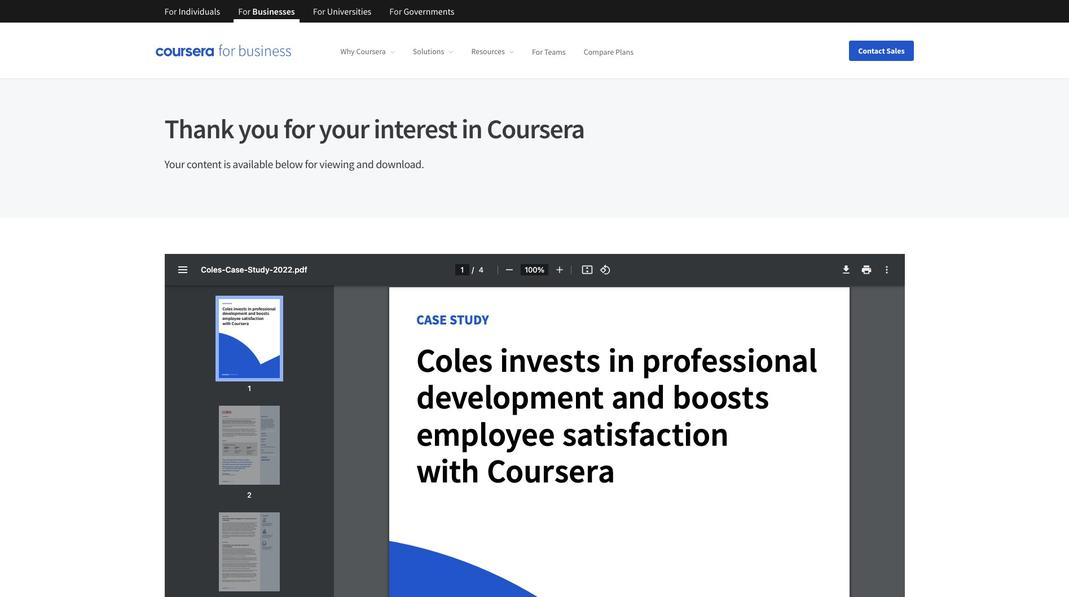 Task type: vqa. For each thing, say whether or not it's contained in the screenshot.
week 8
no



Task type: describe. For each thing, give the bounding box(es) containing it.
coursera for business image
[[156, 45, 291, 56]]

resources link
[[472, 46, 514, 57]]

1 vertical spatial for
[[305, 157, 318, 171]]

for teams link
[[532, 46, 566, 57]]

compare plans
[[584, 46, 634, 57]]

why coursera link
[[341, 46, 395, 57]]

plans
[[616, 46, 634, 57]]

compare plans link
[[584, 46, 634, 57]]

0 horizontal spatial coursera
[[357, 46, 386, 57]]

why coursera
[[341, 46, 386, 57]]

below
[[275, 157, 303, 171]]

for individuals
[[165, 6, 220, 17]]

your content is available below for viewing and download.
[[165, 157, 424, 171]]

for for individuals
[[165, 6, 177, 17]]

businesses
[[253, 6, 295, 17]]

for universities
[[313, 6, 372, 17]]

is
[[224, 157, 231, 171]]

universities
[[327, 6, 372, 17]]

governments
[[404, 6, 455, 17]]

contact sales button
[[850, 40, 914, 61]]

for for businesses
[[238, 6, 251, 17]]

for teams
[[532, 46, 566, 57]]

your
[[165, 157, 185, 171]]

and
[[357, 157, 374, 171]]



Task type: locate. For each thing, give the bounding box(es) containing it.
for left businesses
[[238, 6, 251, 17]]

you
[[238, 112, 279, 146]]

for left individuals
[[165, 6, 177, 17]]

for for universities
[[313, 6, 326, 17]]

content
[[187, 157, 222, 171]]

for right below
[[305, 157, 318, 171]]

1 horizontal spatial coursera
[[487, 112, 585, 146]]

for left teams
[[532, 46, 543, 57]]

0 vertical spatial for
[[284, 112, 315, 146]]

why
[[341, 46, 355, 57]]

resources
[[472, 46, 505, 57]]

for up your content is available below for viewing and download. on the left top
[[284, 112, 315, 146]]

available
[[233, 157, 273, 171]]

for left universities
[[313, 6, 326, 17]]

solutions
[[413, 46, 445, 57]]

in
[[462, 112, 482, 146]]

contact
[[859, 45, 886, 56]]

banner navigation
[[156, 0, 464, 23]]

contact sales
[[859, 45, 905, 56]]

for left governments on the left of the page
[[390, 6, 402, 17]]

for
[[284, 112, 315, 146], [305, 157, 318, 171]]

download.
[[376, 157, 424, 171]]

sales
[[887, 45, 905, 56]]

individuals
[[179, 6, 220, 17]]

compare
[[584, 46, 614, 57]]

1 vertical spatial coursera
[[487, 112, 585, 146]]

0 vertical spatial coursera
[[357, 46, 386, 57]]

viewing
[[320, 157, 355, 171]]

thank you for your interest in coursera
[[165, 112, 585, 146]]

teams
[[545, 46, 566, 57]]

solutions link
[[413, 46, 454, 57]]

for
[[165, 6, 177, 17], [238, 6, 251, 17], [313, 6, 326, 17], [390, 6, 402, 17], [532, 46, 543, 57]]

your
[[319, 112, 369, 146]]

thank
[[165, 112, 234, 146]]

for businesses
[[238, 6, 295, 17]]

coursera
[[357, 46, 386, 57], [487, 112, 585, 146]]

for for governments
[[390, 6, 402, 17]]

for governments
[[390, 6, 455, 17]]

interest
[[374, 112, 457, 146]]



